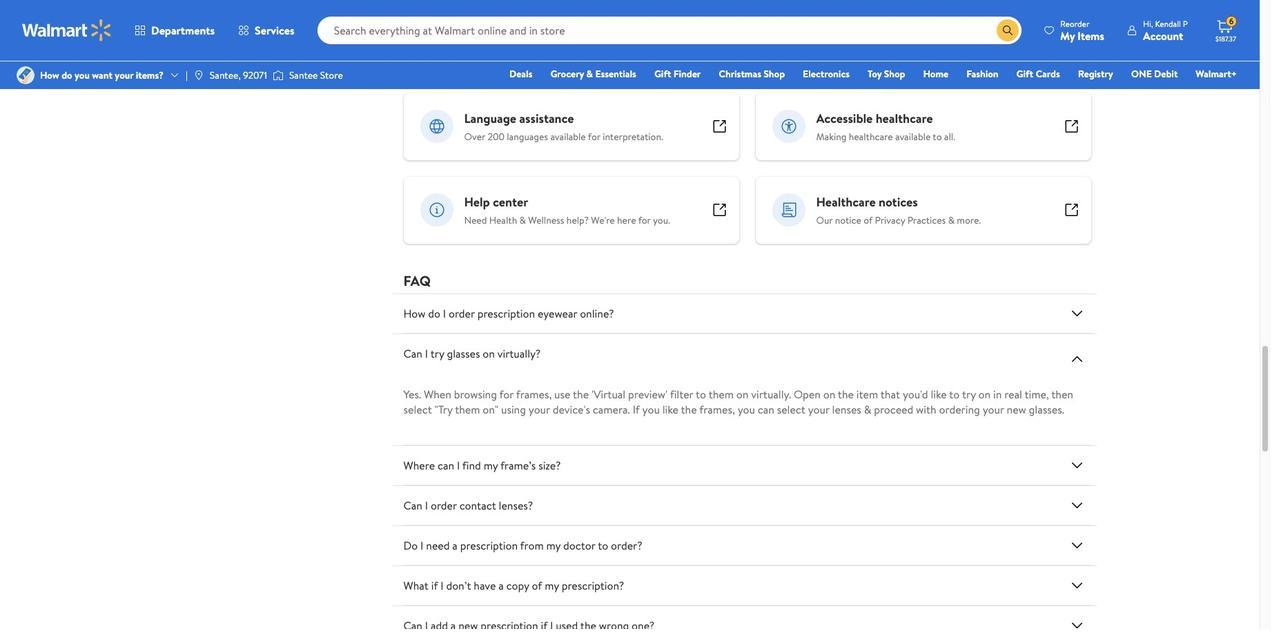 Task type: locate. For each thing, give the bounding box(es) containing it.
2 gift from the left
[[1017, 67, 1034, 81]]

camera.
[[593, 402, 630, 417]]

& inside healthcare notices our notice of privacy practices & more.
[[948, 213, 955, 227]]

prescription for eyewear
[[478, 306, 535, 321]]

frames,
[[516, 386, 552, 402], [700, 402, 735, 417]]

1 vertical spatial for
[[638, 213, 651, 227]]

1 horizontal spatial the
[[681, 402, 697, 417]]

items?
[[136, 68, 164, 82]]

1 horizontal spatial you
[[643, 402, 660, 417]]

1 vertical spatial a
[[499, 578, 504, 593]]

filter
[[670, 386, 694, 402]]

0 horizontal spatial glasses
[[447, 346, 480, 361]]

list containing glasses frames
[[395, 0, 1100, 45]]

you left the open
[[738, 402, 755, 417]]

1 vertical spatial can
[[438, 458, 454, 473]]

 image for how do you want your items?
[[17, 66, 35, 84]]

gift for gift cards
[[1017, 67, 1034, 81]]

1 horizontal spatial select
[[777, 402, 806, 417]]

wellness
[[528, 213, 564, 227]]

gift left the cards
[[1017, 67, 1034, 81]]

home link
[[917, 66, 955, 81]]

1 horizontal spatial like
[[931, 386, 947, 402]]

1 vertical spatial order
[[431, 498, 457, 513]]

1 horizontal spatial try
[[962, 386, 976, 402]]

what if i don't have a copy of my prescription? image
[[1069, 577, 1086, 594]]

1 vertical spatial try
[[962, 386, 976, 402]]

with
[[916, 402, 937, 417]]

in
[[994, 386, 1002, 402]]

1 horizontal spatial available
[[895, 130, 931, 143]]

reorder
[[1061, 18, 1090, 29]]

care
[[923, 13, 944, 28]]

0 horizontal spatial of
[[532, 578, 542, 593]]

order up can i try glasses on virtually?
[[449, 306, 475, 321]]

0 vertical spatial can
[[758, 402, 775, 417]]

walmart+ link
[[1190, 66, 1244, 81]]

device's
[[553, 402, 590, 417]]

my
[[1061, 28, 1075, 43]]

can for can i order contact lenses?
[[404, 498, 423, 513]]

 image
[[273, 68, 284, 82]]

frame's
[[500, 458, 536, 473]]

2 horizontal spatial shop
[[1053, 13, 1077, 28]]

can up 'do'
[[404, 498, 423, 513]]

try inside yes. when browsing for frames, use the 'virtual preview' filter to them on virtually.  open on the item that you'd like to try on in real time, then select "try them on" using your device's camera.  if you like the frames, you can select your lenses & proceed with ordering your new glasses.
[[962, 386, 976, 402]]

1 horizontal spatial a
[[499, 578, 504, 593]]

 image
[[17, 66, 35, 84], [193, 70, 204, 81]]

0 vertical spatial how
[[40, 68, 59, 82]]

do
[[62, 68, 72, 82], [428, 306, 440, 321]]

gift cards
[[1017, 67, 1060, 81]]

frames
[[456, 13, 489, 28]]

services button
[[227, 14, 306, 47]]

1 horizontal spatial gift
[[1017, 67, 1034, 81]]

virtually.
[[751, 386, 791, 402]]

0 vertical spatial glasses
[[672, 29, 705, 45]]

prescription
[[478, 306, 535, 321], [460, 538, 518, 553]]

over
[[464, 130, 485, 143]]

eye care
[[903, 13, 944, 28]]

sunglasses
[[546, 13, 597, 28]]

& left reading
[[692, 13, 699, 28]]

available down assistance
[[551, 130, 586, 143]]

of right "notice"
[[864, 213, 873, 227]]

do i need a prescription from my doctor to order?
[[404, 538, 643, 553]]

you left want
[[75, 68, 90, 82]]

interpretation.
[[603, 130, 663, 143]]

departments button
[[123, 14, 227, 47]]

like right you'd
[[931, 386, 947, 402]]

center
[[493, 193, 528, 210]]

like right if
[[663, 402, 679, 417]]

your left new
[[983, 402, 1004, 417]]

1 vertical spatial glasses
[[447, 346, 480, 361]]

1 horizontal spatial for
[[588, 130, 601, 143]]

2 horizontal spatial you
[[738, 402, 755, 417]]

to inside the accessible healthcare making healthcare available to all.
[[933, 130, 942, 143]]

a right have
[[499, 578, 504, 593]]

0 horizontal spatial do
[[62, 68, 72, 82]]

do down faq
[[428, 306, 440, 321]]

1 gift from the left
[[654, 67, 671, 81]]

healthcare down "toy shop" link
[[876, 110, 933, 127]]

0 vertical spatial do
[[62, 68, 72, 82]]

1 vertical spatial prescription
[[460, 538, 518, 553]]

6 $187.37
[[1216, 15, 1237, 43]]

0 vertical spatial a
[[452, 538, 458, 553]]

them right filter
[[709, 386, 734, 402]]

on left 'in'
[[979, 386, 991, 402]]

2 available from the left
[[895, 130, 931, 143]]

0 vertical spatial prescription
[[478, 306, 535, 321]]

do left want
[[62, 68, 72, 82]]

healthcare notices our notice of privacy practices & more.
[[816, 193, 981, 227]]

how do i order prescription eyewear online?
[[404, 306, 614, 321]]

prescription up have
[[460, 538, 518, 553]]

links
[[452, 63, 479, 81]]

1 horizontal spatial do
[[428, 306, 440, 321]]

1 horizontal spatial glasses
[[672, 29, 705, 45]]

glasses up browsing
[[447, 346, 480, 361]]

& right health
[[520, 213, 526, 227]]

of right "copy"
[[532, 578, 542, 593]]

& right lenses
[[864, 402, 872, 417]]

can for can i try glasses on virtually?
[[404, 346, 423, 361]]

you right if
[[643, 402, 660, 417]]

i
[[443, 306, 446, 321], [425, 346, 428, 361], [457, 458, 460, 473], [425, 498, 428, 513], [421, 538, 424, 553], [441, 578, 444, 593]]

the left item
[[838, 386, 854, 402]]

want
[[92, 68, 113, 82]]

electronics
[[803, 67, 850, 81]]

1 vertical spatial can
[[404, 498, 423, 513]]

can i order contact lenses? image
[[1069, 497, 1086, 513]]

computer & reading glasses
[[640, 13, 737, 45]]

one debit
[[1131, 67, 1178, 81]]

glasses down computer
[[672, 29, 705, 45]]

1 available from the left
[[551, 130, 586, 143]]

how down faq
[[404, 306, 426, 321]]

200
[[488, 130, 505, 143]]

how for how do i order prescription eyewear online?
[[404, 306, 426, 321]]

new
[[1007, 402, 1027, 417]]

shop inside list
[[1053, 13, 1077, 28]]

 image for santee, 92071
[[193, 70, 204, 81]]

can i add a new prescription if i used the wrong one? image
[[1069, 617, 1086, 629]]

can left the open
[[758, 402, 775, 417]]

0 horizontal spatial  image
[[17, 66, 35, 84]]

1 horizontal spatial  image
[[193, 70, 204, 81]]

1 horizontal spatial of
[[864, 213, 873, 227]]

for inside help center need health & wellness help? we're here for you.
[[638, 213, 651, 227]]

gift left finder
[[654, 67, 671, 81]]

available
[[551, 130, 586, 143], [895, 130, 931, 143]]

2 can from the top
[[404, 498, 423, 513]]

prescription?
[[562, 578, 624, 593]]

0 horizontal spatial like
[[663, 402, 679, 417]]

0 horizontal spatial how
[[40, 68, 59, 82]]

2 select from the left
[[777, 402, 806, 417]]

the right preview'
[[681, 402, 697, 417]]

a right need
[[452, 538, 458, 553]]

them
[[709, 386, 734, 402], [455, 402, 480, 417]]

try up when
[[431, 346, 444, 361]]

order?
[[611, 538, 643, 553]]

healthcare
[[816, 193, 876, 210]]

1 vertical spatial how
[[404, 306, 426, 321]]

1 horizontal spatial can
[[758, 402, 775, 417]]

real
[[1005, 386, 1022, 402]]

the right use
[[573, 386, 589, 402]]

0 vertical spatial try
[[431, 346, 444, 361]]

fsa/hsa
[[1005, 13, 1050, 28]]

0 vertical spatial of
[[864, 213, 873, 227]]

shop for fsa/hsa shop
[[1053, 13, 1077, 28]]

select left lenses
[[777, 402, 806, 417]]

computer
[[640, 13, 689, 28]]

available left all.
[[895, 130, 931, 143]]

2 horizontal spatial for
[[638, 213, 651, 227]]

1 horizontal spatial shop
[[884, 67, 905, 81]]

do for you
[[62, 68, 72, 82]]

0 vertical spatial can
[[404, 346, 423, 361]]

prescription for from
[[460, 538, 518, 553]]

my right "copy"
[[545, 578, 559, 593]]

reading
[[702, 13, 737, 28]]

list
[[395, 0, 1100, 45]]

can
[[758, 402, 775, 417], [438, 458, 454, 473]]

1 vertical spatial my
[[547, 538, 561, 553]]

your left lenses
[[808, 402, 830, 417]]

1 vertical spatial of
[[532, 578, 542, 593]]

search icon image
[[1003, 25, 1014, 36]]

& left more.
[[948, 213, 955, 227]]

0 horizontal spatial a
[[452, 538, 458, 553]]

for
[[588, 130, 601, 143], [638, 213, 651, 227], [500, 386, 514, 402]]

glasses for reading
[[672, 29, 705, 45]]

available inside language assistance over 200 languages available for interpretation.
[[551, 130, 586, 143]]

0 horizontal spatial select
[[404, 402, 432, 417]]

0 horizontal spatial for
[[500, 386, 514, 402]]

how for how do you want your items?
[[40, 68, 59, 82]]

2 vertical spatial for
[[500, 386, 514, 402]]

on left virtually?
[[483, 346, 495, 361]]

eyewear
[[538, 306, 577, 321]]

0 vertical spatial my
[[484, 458, 498, 473]]

0 horizontal spatial shop
[[764, 67, 785, 81]]

your right want
[[115, 68, 133, 82]]

to left all.
[[933, 130, 942, 143]]

can i order contact lenses?
[[404, 498, 533, 513]]

how down walmart image
[[40, 68, 59, 82]]

can left the find
[[438, 458, 454, 473]]

helpful
[[404, 63, 448, 81]]

2 horizontal spatial the
[[838, 386, 854, 402]]

can up yes.
[[404, 346, 423, 361]]

for inside language assistance over 200 languages available for interpretation.
[[588, 130, 601, 143]]

them left on"
[[455, 402, 480, 417]]

a
[[452, 538, 458, 553], [499, 578, 504, 593]]

healthcare down accessible
[[849, 130, 893, 143]]

how do i order prescription eyewear online? image
[[1069, 305, 1086, 322]]

language assistance. over 200 languages available for interpretation. image
[[420, 110, 453, 143]]

eye care link
[[873, 0, 974, 29]]

my
[[484, 458, 498, 473], [547, 538, 561, 553], [545, 578, 559, 593]]

can inside yes. when browsing for frames, use the 'virtual preview' filter to them on virtually.  open on the item that you'd like to try on in real time, then select "try them on" using your device's camera.  if you like the frames, you can select your lenses & proceed with ordering your new glasses.
[[758, 402, 775, 417]]

i right if
[[441, 578, 444, 593]]

select left "try at the bottom left
[[404, 402, 432, 417]]

try left 'in'
[[962, 386, 976, 402]]

my right from
[[547, 538, 561, 553]]

0 horizontal spatial frames,
[[516, 386, 552, 402]]

glasses inside 'computer & reading glasses'
[[672, 29, 705, 45]]

for right on"
[[500, 386, 514, 402]]

for left interpretation. on the top of the page
[[588, 130, 601, 143]]

0 horizontal spatial try
[[431, 346, 444, 361]]

lenses
[[832, 402, 862, 417]]

on left virtually.
[[737, 386, 749, 402]]

deals
[[510, 67, 533, 81]]

0 horizontal spatial the
[[573, 386, 589, 402]]

browsing
[[454, 386, 497, 402]]

my right the find
[[484, 458, 498, 473]]

 image down walmart image
[[17, 66, 35, 84]]

1 horizontal spatial how
[[404, 306, 426, 321]]

santee store
[[289, 68, 343, 82]]

gift for gift finder
[[654, 67, 671, 81]]

0 vertical spatial for
[[588, 130, 601, 143]]

1 vertical spatial do
[[428, 306, 440, 321]]

for left you.
[[638, 213, 651, 227]]

order left contact
[[431, 498, 457, 513]]

have
[[474, 578, 496, 593]]

for inside yes. when browsing for frames, use the 'virtual preview' filter to them on virtually.  open on the item that you'd like to try on in real time, then select "try them on" using your device's camera.  if you like the frames, you can select your lenses & proceed with ordering your new glasses.
[[500, 386, 514, 402]]

 image right | at left
[[193, 70, 204, 81]]

0 horizontal spatial gift
[[654, 67, 671, 81]]

santee, 92071
[[210, 68, 267, 82]]

essentials
[[595, 67, 637, 81]]

1 horizontal spatial them
[[709, 386, 734, 402]]

one
[[1131, 67, 1152, 81]]

frames, right filter
[[700, 402, 735, 417]]

you'd
[[903, 386, 928, 402]]

frames, left use
[[516, 386, 552, 402]]

0 horizontal spatial available
[[551, 130, 586, 143]]

1 can from the top
[[404, 346, 423, 361]]

your right using
[[529, 402, 550, 417]]

shop
[[1053, 13, 1077, 28], [764, 67, 785, 81], [884, 67, 905, 81]]

on"
[[483, 402, 499, 417]]

i left the find
[[457, 458, 460, 473]]

prescription up virtually?
[[478, 306, 535, 321]]

select
[[404, 402, 432, 417], [777, 402, 806, 417]]

doctor
[[563, 538, 596, 553]]

to right with
[[950, 386, 960, 402]]

glasses
[[419, 13, 454, 28]]



Task type: vqa. For each thing, say whether or not it's contained in the screenshot.
the right select
yes



Task type: describe. For each thing, give the bounding box(es) containing it.
items
[[1078, 28, 1105, 43]]

i up when
[[425, 346, 428, 361]]

kendall
[[1155, 18, 1181, 29]]

time,
[[1025, 386, 1049, 402]]

grocery & essentials
[[551, 67, 637, 81]]

computer & reading glasses link
[[638, 0, 739, 45]]

health
[[489, 213, 517, 227]]

electronics link
[[797, 66, 856, 81]]

registry
[[1078, 67, 1114, 81]]

contact
[[460, 498, 496, 513]]

gift finder
[[654, 67, 701, 81]]

shop for toy shop
[[884, 67, 905, 81]]

glasses frames link
[[404, 0, 504, 29]]

sunglasses link
[[521, 0, 622, 29]]

christmas shop
[[719, 67, 785, 81]]

cards
[[1036, 67, 1060, 81]]

fashion link
[[961, 66, 1005, 81]]

1 horizontal spatial frames,
[[700, 402, 735, 417]]

faq
[[404, 271, 431, 290]]

can i try glasses on virtually? image
[[1069, 351, 1086, 367]]

item
[[857, 386, 878, 402]]

home
[[923, 67, 949, 81]]

registry link
[[1072, 66, 1120, 81]]

more.
[[957, 213, 981, 227]]

& inside yes. when browsing for frames, use the 'virtual preview' filter to them on virtually.  open on the item that you'd like to try on in real time, then select "try them on" using your device's camera.  if you like the frames, you can select your lenses & proceed with ordering your new glasses.
[[864, 402, 872, 417]]

0 horizontal spatial can
[[438, 458, 454, 473]]

debit
[[1155, 67, 1178, 81]]

p
[[1183, 18, 1188, 29]]

christmas shop link
[[713, 66, 791, 81]]

accessories
[[800, 13, 855, 28]]

eye
[[903, 13, 921, 28]]

open
[[794, 386, 821, 402]]

on right the open
[[823, 386, 836, 402]]

0 horizontal spatial them
[[455, 402, 480, 417]]

online?
[[580, 306, 614, 321]]

of inside healthcare notices our notice of privacy practices & more.
[[864, 213, 873, 227]]

privacy
[[875, 213, 905, 227]]

christmas
[[719, 67, 762, 81]]

account
[[1143, 28, 1184, 43]]

& inside help center need health & wellness help? we're here for you.
[[520, 213, 526, 227]]

where can i find my frame's size?
[[404, 458, 561, 473]]

when
[[424, 386, 451, 402]]

ordering
[[939, 402, 980, 417]]

accessible
[[816, 110, 873, 127]]

our
[[816, 213, 833, 227]]

one debit link
[[1125, 66, 1184, 81]]

toy shop
[[868, 67, 905, 81]]

do for i
[[428, 306, 440, 321]]

0 horizontal spatial you
[[75, 68, 90, 82]]

you.
[[653, 213, 670, 227]]

i right 'do'
[[421, 538, 424, 553]]

to right filter
[[696, 386, 706, 402]]

healthcare notices. our notice of privacy practices & more. image
[[772, 193, 805, 227]]

glasses for try
[[447, 346, 480, 361]]

Walmart Site-Wide search field
[[317, 17, 1022, 44]]

where
[[404, 458, 435, 473]]

1 vertical spatial healthcare
[[849, 130, 893, 143]]

if
[[431, 578, 438, 593]]

that
[[881, 386, 900, 402]]

we're
[[591, 213, 615, 227]]

grocery & essentials link
[[544, 66, 643, 81]]

0 vertical spatial order
[[449, 306, 475, 321]]

do
[[404, 538, 418, 553]]

use
[[554, 386, 571, 402]]

accessible healthcare. making healthcare available to all. image
[[772, 110, 805, 143]]

lenses?
[[499, 498, 533, 513]]

all.
[[944, 130, 956, 143]]

then
[[1052, 386, 1074, 402]]

i down where
[[425, 498, 428, 513]]

0 vertical spatial healthcare
[[876, 110, 933, 127]]

santee,
[[210, 68, 241, 82]]

services
[[255, 23, 295, 38]]

& right grocery
[[587, 67, 593, 81]]

hi,
[[1143, 18, 1153, 29]]

available inside the accessible healthcare making healthcare available to all.
[[895, 130, 931, 143]]

can i try glasses on virtually?
[[404, 346, 541, 361]]

language
[[464, 110, 516, 127]]

gift finder link
[[648, 66, 707, 81]]

$187.37
[[1216, 34, 1237, 43]]

departments
[[151, 23, 215, 38]]

walmart+
[[1196, 67, 1237, 81]]

help center. need health & wellness help? we're here for you. image
[[420, 193, 453, 227]]

shop for christmas shop
[[764, 67, 785, 81]]

find
[[462, 458, 481, 473]]

reorder my items
[[1061, 18, 1105, 43]]

'virtual
[[592, 386, 626, 402]]

to left order?
[[598, 538, 608, 553]]

glasses frames
[[419, 13, 489, 28]]

fsa/hsa shop link
[[990, 0, 1091, 29]]

size?
[[539, 458, 561, 473]]

need
[[464, 213, 487, 227]]

don't
[[446, 578, 471, 593]]

Search search field
[[317, 17, 1022, 44]]

fashion
[[967, 67, 999, 81]]

eyewear
[[758, 13, 798, 28]]

walmart image
[[22, 19, 112, 41]]

need
[[426, 538, 450, 553]]

accessible healthcare making healthcare available to all.
[[816, 110, 956, 143]]

|
[[186, 68, 188, 82]]

i up can i try glasses on virtually?
[[443, 306, 446, 321]]

& inside 'computer & reading glasses'
[[692, 13, 699, 28]]

help
[[464, 193, 490, 210]]

eyewear accessories
[[758, 13, 855, 28]]

2 vertical spatial my
[[545, 578, 559, 593]]

store
[[320, 68, 343, 82]]

92071
[[243, 68, 267, 82]]

where can i find my frame's size? image
[[1069, 457, 1086, 473]]

copy
[[507, 578, 529, 593]]

yes. when browsing for frames, use the 'virtual preview' filter to them on virtually.  open on the item that you'd like to try on in real time, then select "try them on" using your device's camera.  if you like the frames, you can select your lenses & proceed with ordering your new glasses.
[[404, 386, 1074, 417]]

1 select from the left
[[404, 402, 432, 417]]

toy
[[868, 67, 882, 81]]

eyewear accessories link
[[756, 0, 857, 29]]

"try
[[435, 402, 453, 417]]

glasses.
[[1029, 402, 1065, 417]]

how do you want your items?
[[40, 68, 164, 82]]

hi, kendall p account
[[1143, 18, 1188, 43]]

do i need a prescription from my doctor to order? image
[[1069, 537, 1086, 554]]



